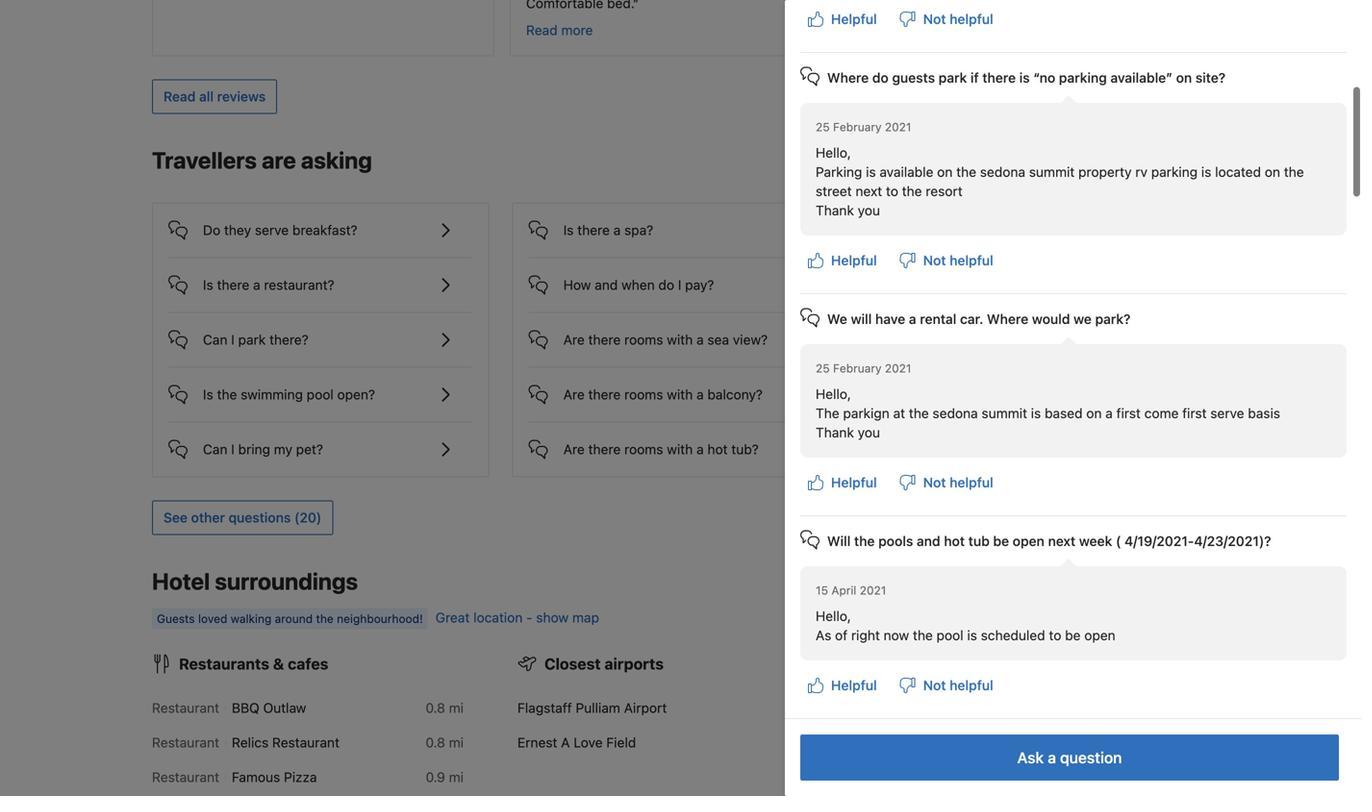 Task type: describe. For each thing, give the bounding box(es) containing it.
0.9 mi
[[426, 770, 464, 786]]

0.9
[[426, 770, 445, 786]]

pet?
[[296, 442, 323, 458]]

15 april 2021
[[816, 584, 887, 598]]

there?
[[270, 332, 309, 348]]

rooms for hot
[[625, 442, 664, 458]]

open inside hello, as of right now the pool is scheduled to be open
[[1085, 628, 1116, 644]]

restaurant?
[[264, 277, 335, 293]]

do they serve breakfast? button
[[168, 204, 473, 242]]

0.8 mi for bbq outlaw
[[426, 701, 464, 717]]

sedona inside hello, parking is available on the sedona summit property rv parking is located on the street next to the resort thank you
[[981, 164, 1026, 180]]

1 first from the left
[[1117, 406, 1141, 422]]

there for is there a spa?
[[578, 222, 610, 238]]

is there a spa?
[[564, 222, 654, 238]]

25 for hello, the parkign at the sedona summit is based on a first come first serve basis thank you
[[816, 362, 830, 375]]

tub?
[[732, 442, 759, 458]]

a
[[561, 735, 570, 751]]

are
[[262, 147, 296, 174]]

sea
[[708, 332, 730, 348]]

restaurant for famous pizza
[[152, 770, 219, 786]]

spa?
[[625, 222, 654, 238]]

see for see availability
[[1105, 154, 1129, 170]]

availability
[[1132, 154, 1199, 170]]

and inside button
[[595, 277, 618, 293]]

reviews
[[217, 89, 266, 105]]

they
[[224, 222, 251, 238]]

ask a question dialog
[[755, 0, 1363, 797]]

ernest a love field
[[518, 735, 636, 751]]

you inside hello, the parkign at the sedona summit is based on a first come first serve basis thank you
[[858, 425, 881, 441]]

25 february 2021 for is
[[816, 120, 912, 134]]

1 vertical spatial where
[[987, 311, 1029, 327]]

are there rooms with a sea view? button
[[529, 313, 834, 352]]

view?
[[733, 332, 768, 348]]

would
[[1033, 311, 1071, 327]]

25 for hello, parking is available on the sedona summit property rv parking is located on the street next to the resort thank you
[[816, 120, 830, 134]]

relics restaurant
[[232, 735, 340, 751]]

on right 'located'
[[1265, 164, 1281, 180]]

how
[[564, 277, 591, 293]]

famous pizza
[[232, 770, 317, 786]]

parking inside hello, parking is available on the sedona summit property rv parking is located on the street next to the resort thank you
[[1152, 164, 1198, 180]]

2021 for right
[[860, 584, 887, 598]]

will the pools and hot tub be open next week ( 4/19/2021-4/23/2021)?
[[828, 534, 1272, 550]]

relics
[[232, 735, 269, 751]]

flagstaff
[[518, 701, 572, 717]]

balcony?
[[708, 387, 763, 403]]

on up resort
[[938, 164, 953, 180]]

my
[[274, 442, 293, 458]]

is right parking
[[866, 164, 876, 180]]

on inside hello, the parkign at the sedona summit is based on a first come first serve basis thank you
[[1087, 406, 1102, 422]]

are there rooms with a balcony? button
[[529, 368, 834, 407]]

to inside hello, parking is available on the sedona summit property rv parking is located on the street next to the resort thank you
[[886, 183, 899, 199]]

rooms for sea
[[625, 332, 664, 348]]

are there rooms with a hot tub? button
[[529, 423, 834, 462]]

ask for ask a question "button" to the top
[[995, 336, 1019, 352]]

not helpful for rental
[[924, 475, 994, 491]]

travellers are asking
[[152, 147, 372, 174]]

can i bring my pet? button
[[168, 423, 473, 462]]

is there a restaurant? button
[[168, 259, 473, 297]]

restaurant for relics restaurant
[[152, 735, 219, 751]]

is for is there a spa?
[[564, 222, 574, 238]]

read for read more
[[526, 22, 558, 38]]

when
[[622, 277, 655, 293]]

hello, for the
[[816, 386, 852, 402]]

with for balcony?
[[667, 387, 693, 403]]

"no
[[1034, 70, 1056, 86]]

1 not from the top
[[924, 11, 947, 27]]

i for can i bring my pet?
[[231, 442, 235, 458]]

the inside is the swimming pool open? 'button'
[[217, 387, 237, 403]]

open?
[[337, 387, 375, 403]]

1 helpful from the top
[[832, 11, 877, 27]]

is for is the swimming pool open?
[[203, 387, 213, 403]]

are there rooms with a sea view?
[[564, 332, 768, 348]]

hotel
[[152, 568, 210, 595]]

scheduled
[[981, 628, 1046, 644]]

helpful button for we
[[801, 466, 885, 500]]

is the swimming pool open?
[[203, 387, 375, 403]]

as
[[816, 628, 832, 644]]

1 vertical spatial next
[[1049, 534, 1076, 550]]

are there rooms with a hot tub?
[[564, 442, 759, 458]]

restaurants & cafes
[[179, 656, 329, 674]]

read for read all reviews
[[164, 89, 196, 105]]

famous
[[232, 770, 280, 786]]

see other questions (20)
[[164, 510, 322, 526]]

&
[[273, 656, 284, 674]]

are for are there rooms with a hot tub?
[[564, 442, 585, 458]]

there inside ask a question dialog
[[983, 70, 1016, 86]]

bring
[[238, 442, 270, 458]]

the inside hello, the parkign at the sedona summit is based on a first come first serve basis thank you
[[909, 406, 929, 422]]

helpful for tub
[[950, 678, 994, 694]]

the right 'located'
[[1285, 164, 1305, 180]]

there for are there rooms with a balcony?
[[589, 387, 621, 403]]

ask a question inside ask a question dialog
[[1018, 749, 1123, 768]]

mi for famous pizza
[[449, 770, 464, 786]]

0 horizontal spatial be
[[994, 534, 1010, 550]]

all
[[199, 89, 214, 105]]

outlaw
[[263, 701, 306, 717]]

not helpful for if
[[924, 253, 994, 269]]

can for can i park there?
[[203, 332, 228, 348]]

see availability button
[[1093, 145, 1211, 180]]

closest airports
[[545, 656, 664, 674]]

4/19/2021-
[[1125, 534, 1195, 550]]

pay?
[[685, 277, 715, 293]]

site?
[[1196, 70, 1226, 86]]

read more button
[[526, 21, 593, 40]]

2021 for at
[[885, 362, 912, 375]]

available
[[880, 164, 934, 180]]

the
[[816, 406, 840, 422]]

do they serve breakfast?
[[203, 222, 358, 238]]

0 vertical spatial parking
[[1060, 70, 1108, 86]]

ask a question button inside dialog
[[801, 735, 1340, 782]]

0 vertical spatial ask a question
[[995, 336, 1089, 352]]

is there a restaurant?
[[203, 277, 335, 293]]

0.8 mi for relics restaurant
[[426, 735, 464, 751]]

is inside hello, the parkign at the sedona summit is based on a first come first serve basis thank you
[[1032, 406, 1042, 422]]

helpful for we
[[832, 475, 877, 491]]

see availability
[[1105, 154, 1199, 170]]

thank inside hello, parking is available on the sedona summit property rv parking is located on the street next to the resort thank you
[[816, 203, 855, 218]]

with for hot
[[667, 442, 693, 458]]

restaurants
[[179, 656, 269, 674]]

the down available
[[902, 183, 923, 199]]

how and when do i pay? button
[[529, 259, 834, 297]]

summit inside hello, the parkign at the sedona summit is based on a first come first serve basis thank you
[[982, 406, 1028, 422]]

guests
[[893, 70, 936, 86]]

hot inside are there rooms with a hot tub? button
[[708, 442, 728, 458]]

not helpful button for rental
[[893, 466, 1002, 500]]

read more
[[526, 22, 593, 38]]

tub
[[969, 534, 990, 550]]

0.8 for outlaw
[[426, 701, 445, 717]]

2 first from the left
[[1183, 406, 1207, 422]]

mi for relics restaurant
[[449, 735, 464, 751]]

sedona inside hello, the parkign at the sedona summit is based on a first come first serve basis thank you
[[933, 406, 979, 422]]

airports
[[605, 656, 664, 674]]

flagstaff pulliam airport
[[518, 701, 667, 717]]

ask for ask a question "button" within the dialog
[[1018, 749, 1044, 768]]

property
[[1079, 164, 1132, 180]]

can i park there?
[[203, 332, 309, 348]]

not helpful for hot
[[924, 678, 994, 694]]

on left site? at the right of the page
[[1177, 70, 1193, 86]]

is the swimming pool open? button
[[168, 368, 473, 407]]

based
[[1045, 406, 1083, 422]]



Task type: locate. For each thing, give the bounding box(es) containing it.
is inside 'button'
[[203, 387, 213, 403]]

helpful button for where
[[801, 244, 885, 278]]

next left week
[[1049, 534, 1076, 550]]

0 vertical spatial february
[[834, 120, 882, 134]]

to down available
[[886, 183, 899, 199]]

1 are from the top
[[564, 332, 585, 348]]

is inside hello, as of right now the pool is scheduled to be open
[[968, 628, 978, 644]]

1 vertical spatial 0.8 mi
[[426, 735, 464, 751]]

see inside button
[[1105, 154, 1129, 170]]

2 vertical spatial is
[[203, 387, 213, 403]]

2 vertical spatial are
[[564, 442, 585, 458]]

summit left based on the right bottom of page
[[982, 406, 1028, 422]]

helpful for car.
[[950, 475, 994, 491]]

swimming
[[241, 387, 303, 403]]

0 vertical spatial is
[[564, 222, 574, 238]]

are inside are there rooms with a balcony? 'button'
[[564, 387, 585, 403]]

helpful for there
[[950, 253, 994, 269]]

2021 up available
[[885, 120, 912, 134]]

1 vertical spatial i
[[231, 332, 235, 348]]

open right scheduled
[[1085, 628, 1116, 644]]

1 vertical spatial 25 february 2021
[[816, 362, 912, 375]]

0 vertical spatial hello,
[[816, 145, 852, 161]]

0 horizontal spatial hot
[[708, 442, 728, 458]]

see left rv
[[1105, 154, 1129, 170]]

parking right the "no
[[1060, 70, 1108, 86]]

at
[[894, 406, 906, 422]]

open right tub
[[1013, 534, 1045, 550]]

4 not from the top
[[924, 678, 947, 694]]

2 helpful from the top
[[832, 253, 877, 269]]

restaurant for bbq outlaw
[[152, 701, 219, 717]]

i left pay?
[[678, 277, 682, 293]]

2 rooms from the top
[[625, 387, 664, 403]]

1 horizontal spatial first
[[1183, 406, 1207, 422]]

0 vertical spatial thank
[[816, 203, 855, 218]]

and right pools
[[917, 534, 941, 550]]

week
[[1080, 534, 1113, 550]]

do right when
[[659, 277, 675, 293]]

february for is
[[834, 120, 882, 134]]

sedona
[[981, 164, 1026, 180], [933, 406, 979, 422]]

helpful button
[[801, 2, 885, 37], [801, 244, 885, 278], [801, 466, 885, 500], [801, 669, 885, 704]]

2 0.8 from the top
[[426, 735, 445, 751]]

looking?
[[1023, 279, 1100, 301]]

4 not helpful from the top
[[924, 678, 994, 694]]

there for is there a restaurant?
[[217, 277, 250, 293]]

restaurant left relics
[[152, 735, 219, 751]]

are inside are there rooms with a hot tub? button
[[564, 442, 585, 458]]

february
[[834, 120, 882, 134], [834, 362, 882, 375]]

how and when do i pay?
[[564, 277, 715, 293]]

1 horizontal spatial pool
[[937, 628, 964, 644]]

1 not helpful from the top
[[924, 11, 994, 27]]

1 february from the top
[[834, 120, 882, 134]]

the right now on the right of the page
[[913, 628, 933, 644]]

0 horizontal spatial and
[[595, 277, 618, 293]]

there up are there rooms with a hot tub?
[[589, 387, 621, 403]]

there
[[983, 70, 1016, 86], [578, 222, 610, 238], [217, 277, 250, 293], [589, 332, 621, 348], [589, 387, 621, 403], [589, 442, 621, 458]]

not helpful button up rental
[[893, 244, 1002, 278]]

1 vertical spatial question
[[1061, 749, 1123, 768]]

1 vertical spatial thank
[[816, 425, 855, 441]]

2 hello, from the top
[[816, 386, 852, 402]]

thank down 'the'
[[816, 425, 855, 441]]

helpful for where
[[832, 253, 877, 269]]

still looking?
[[984, 279, 1100, 301]]

field
[[607, 735, 636, 751]]

0 vertical spatial rooms
[[625, 332, 664, 348]]

where down still
[[987, 311, 1029, 327]]

resort
[[926, 183, 963, 199]]

1 horizontal spatial read
[[526, 22, 558, 38]]

3 not helpful from the top
[[924, 475, 994, 491]]

1 helpful button from the top
[[801, 2, 885, 37]]

2 0.8 mi from the top
[[426, 735, 464, 751]]

1 can from the top
[[203, 332, 228, 348]]

read all reviews
[[164, 89, 266, 105]]

0 vertical spatial serve
[[255, 222, 289, 238]]

1 vertical spatial 0.8
[[426, 735, 445, 751]]

the right the at
[[909, 406, 929, 422]]

pool inside hello, as of right now the pool is scheduled to be open
[[937, 628, 964, 644]]

0 horizontal spatial open
[[1013, 534, 1045, 550]]

be right tub
[[994, 534, 1010, 550]]

not helpful button up tub
[[893, 466, 1002, 500]]

next
[[856, 183, 883, 199], [1049, 534, 1076, 550]]

a inside hello, the parkign at the sedona summit is based on a first come first serve basis thank you
[[1106, 406, 1113, 422]]

bbq outlaw
[[232, 701, 306, 717]]

not for a
[[924, 475, 947, 491]]

not helpful button down hello, as of right now the pool is scheduled to be open
[[893, 669, 1002, 704]]

see
[[1105, 154, 1129, 170], [164, 510, 188, 526]]

2 thank from the top
[[816, 425, 855, 441]]

0 horizontal spatial where
[[828, 70, 869, 86]]

a inside 'button'
[[697, 387, 704, 403]]

is
[[1020, 70, 1030, 86], [866, 164, 876, 180], [1202, 164, 1212, 180], [1032, 406, 1042, 422], [968, 628, 978, 644]]

there for are there rooms with a hot tub?
[[589, 442, 621, 458]]

pizza
[[284, 770, 317, 786]]

see left other
[[164, 510, 188, 526]]

1 vertical spatial with
[[667, 387, 693, 403]]

1 you from the top
[[858, 203, 881, 218]]

i left there?
[[231, 332, 235, 348]]

thank
[[816, 203, 855, 218], [816, 425, 855, 441]]

1 vertical spatial can
[[203, 442, 228, 458]]

1 vertical spatial park
[[238, 332, 266, 348]]

4 helpful from the top
[[950, 678, 994, 694]]

do inside how and when do i pay? button
[[659, 277, 675, 293]]

hello, up "of"
[[816, 609, 852, 625]]

1 horizontal spatial be
[[1066, 628, 1081, 644]]

i inside "button"
[[231, 332, 235, 348]]

you down parking
[[858, 203, 881, 218]]

hello, for parking
[[816, 145, 852, 161]]

not helpful up still
[[924, 253, 994, 269]]

there down they
[[217, 277, 250, 293]]

1 vertical spatial are
[[564, 387, 585, 403]]

see inside button
[[164, 510, 188, 526]]

and right how
[[595, 277, 618, 293]]

1 vertical spatial sedona
[[933, 406, 979, 422]]

0 vertical spatial read
[[526, 22, 558, 38]]

thank down street on the top right of the page
[[816, 203, 855, 218]]

1 25 from the top
[[816, 120, 830, 134]]

1 vertical spatial pool
[[937, 628, 964, 644]]

there right "if"
[[983, 70, 1016, 86]]

2 not helpful from the top
[[924, 253, 994, 269]]

25 up 'the'
[[816, 362, 830, 375]]

there inside 'button'
[[589, 387, 621, 403]]

1 horizontal spatial hot
[[944, 534, 965, 550]]

0 vertical spatial can
[[203, 332, 228, 348]]

is down do
[[203, 277, 213, 293]]

2 february from the top
[[834, 362, 882, 375]]

3 helpful from the top
[[950, 475, 994, 491]]

i left bring
[[231, 442, 235, 458]]

1 vertical spatial to
[[1049, 628, 1062, 644]]

1 horizontal spatial and
[[917, 534, 941, 550]]

read left more
[[526, 22, 558, 38]]

2021 right april
[[860, 584, 887, 598]]

not helpful button for hot
[[893, 669, 1002, 704]]

next inside hello, parking is available on the sedona summit property rv parking is located on the street next to the resort thank you
[[856, 183, 883, 199]]

3 not helpful button from the top
[[893, 466, 1002, 500]]

15
[[816, 584, 829, 598]]

rooms up are there rooms with a hot tub?
[[625, 387, 664, 403]]

1 vertical spatial and
[[917, 534, 941, 550]]

street
[[816, 183, 852, 199]]

is up how
[[564, 222, 574, 238]]

3 are from the top
[[564, 442, 585, 458]]

we
[[1074, 311, 1092, 327]]

(
[[1116, 534, 1122, 550]]

helpful down hello, as of right now the pool is scheduled to be open
[[950, 678, 994, 694]]

park inside ask a question dialog
[[939, 70, 968, 86]]

serve inside hello, the parkign at the sedona summit is based on a first come first serve basis thank you
[[1211, 406, 1245, 422]]

not helpful button up "if"
[[893, 2, 1002, 37]]

the inside hello, as of right now the pool is scheduled to be open
[[913, 628, 933, 644]]

airport
[[624, 701, 667, 717]]

can inside can i bring my pet? button
[[203, 442, 228, 458]]

0.8
[[426, 701, 445, 717], [426, 735, 445, 751]]

do
[[203, 222, 221, 238]]

are inside button
[[564, 332, 585, 348]]

hot left tub
[[944, 534, 965, 550]]

ask inside dialog
[[1018, 749, 1044, 768]]

rooms down are there rooms with a balcony?
[[625, 442, 664, 458]]

question for ask a question "button" within the dialog
[[1061, 749, 1123, 768]]

hot inside ask a question dialog
[[944, 534, 965, 550]]

with down are there rooms with a balcony?
[[667, 442, 693, 458]]

be inside hello, as of right now the pool is scheduled to be open
[[1066, 628, 1081, 644]]

restaurant down restaurants
[[152, 701, 219, 717]]

not for and
[[924, 678, 947, 694]]

2 25 from the top
[[816, 362, 830, 375]]

pool right now on the right of the page
[[937, 628, 964, 644]]

are there rooms with a balcony?
[[564, 387, 763, 403]]

breakfast?
[[293, 222, 358, 238]]

parking right rv
[[1152, 164, 1198, 180]]

park left there?
[[238, 332, 266, 348]]

0 vertical spatial hot
[[708, 442, 728, 458]]

helpful up "if"
[[950, 11, 994, 27]]

helpful up tub
[[950, 475, 994, 491]]

1 horizontal spatial park
[[939, 70, 968, 86]]

0 vertical spatial you
[[858, 203, 881, 218]]

0 vertical spatial ask a question button
[[984, 327, 1100, 362]]

1 vertical spatial summit
[[982, 406, 1028, 422]]

restaurant
[[152, 701, 219, 717], [152, 735, 219, 751], [272, 735, 340, 751], [152, 770, 219, 786]]

1 horizontal spatial see
[[1105, 154, 1129, 170]]

and
[[595, 277, 618, 293], [917, 534, 941, 550]]

rooms for balcony?
[[625, 387, 664, 403]]

come
[[1145, 406, 1179, 422]]

0 horizontal spatial sedona
[[933, 406, 979, 422]]

on right based on the right bottom of page
[[1087, 406, 1102, 422]]

are for are there rooms with a balcony?
[[564, 387, 585, 403]]

2021
[[885, 120, 912, 134], [885, 362, 912, 375], [860, 584, 887, 598]]

0 vertical spatial i
[[678, 277, 682, 293]]

is left based on the right bottom of page
[[1032, 406, 1042, 422]]

1 vertical spatial open
[[1085, 628, 1116, 644]]

where left the guests
[[828, 70, 869, 86]]

restaurant left famous
[[152, 770, 219, 786]]

1 horizontal spatial next
[[1049, 534, 1076, 550]]

0 horizontal spatial see
[[164, 510, 188, 526]]

rooms inside 'button'
[[625, 387, 664, 403]]

2 helpful button from the top
[[801, 244, 885, 278]]

0 horizontal spatial to
[[886, 183, 899, 199]]

there down are there rooms with a balcony?
[[589, 442, 621, 458]]

see for see other questions (20)
[[164, 510, 188, 526]]

mi for bbq outlaw
[[449, 701, 464, 717]]

1 vertical spatial february
[[834, 362, 882, 375]]

1 vertical spatial be
[[1066, 628, 1081, 644]]

(20)
[[294, 510, 322, 526]]

1 rooms from the top
[[625, 332, 664, 348]]

0 horizontal spatial parking
[[1060, 70, 1108, 86]]

2021 up the at
[[885, 362, 912, 375]]

0 vertical spatial 0.8 mi
[[426, 701, 464, 717]]

2 not from the top
[[924, 253, 947, 269]]

read left all
[[164, 89, 196, 105]]

1 vertical spatial read
[[164, 89, 196, 105]]

asking
[[301, 147, 372, 174]]

1 vertical spatial rooms
[[625, 387, 664, 403]]

1 vertical spatial ask a question
[[1018, 749, 1123, 768]]

hello, inside hello, the parkign at the sedona summit is based on a first come first serve basis thank you
[[816, 386, 852, 402]]

do left the guests
[[873, 70, 889, 86]]

2 helpful from the top
[[950, 253, 994, 269]]

3 with from the top
[[667, 442, 693, 458]]

restaurant up pizza
[[272, 735, 340, 751]]

travellers
[[152, 147, 257, 174]]

thank inside hello, the parkign at the sedona summit is based on a first come first serve basis thank you
[[816, 425, 855, 441]]

hello, up parking
[[816, 145, 852, 161]]

summit inside hello, parking is available on the sedona summit property rv parking is located on the street next to the resort thank you
[[1030, 164, 1075, 180]]

1 horizontal spatial summit
[[1030, 164, 1075, 180]]

with inside 'button'
[[667, 387, 693, 403]]

pool left open?
[[307, 387, 334, 403]]

pool inside 'button'
[[307, 387, 334, 403]]

1 vertical spatial ask
[[1018, 749, 1044, 768]]

question for ask a question "button" to the top
[[1033, 336, 1089, 352]]

basis
[[1249, 406, 1281, 422]]

not helpful button for if
[[893, 244, 1002, 278]]

february up the "parkign"
[[834, 362, 882, 375]]

february up parking
[[834, 120, 882, 134]]

and inside ask a question dialog
[[917, 534, 941, 550]]

1 horizontal spatial where
[[987, 311, 1029, 327]]

0 vertical spatial sedona
[[981, 164, 1026, 180]]

to right scheduled
[[1049, 628, 1062, 644]]

surroundings
[[215, 568, 358, 595]]

rooms down how and when do i pay?
[[625, 332, 664, 348]]

of
[[836, 628, 848, 644]]

2 vertical spatial hello,
[[816, 609, 852, 625]]

1 vertical spatial is
[[203, 277, 213, 293]]

helpful up still
[[950, 253, 994, 269]]

2 not helpful button from the top
[[893, 244, 1002, 278]]

0 vertical spatial see
[[1105, 154, 1129, 170]]

2 can from the top
[[203, 442, 228, 458]]

0 horizontal spatial first
[[1117, 406, 1141, 422]]

not helpful up "if"
[[924, 11, 994, 27]]

0 vertical spatial ask
[[995, 336, 1019, 352]]

question inside dialog
[[1061, 749, 1123, 768]]

0 horizontal spatial pool
[[307, 387, 334, 403]]

25 february 2021 up the "parkign"
[[816, 362, 912, 375]]

1 vertical spatial ask a question button
[[801, 735, 1340, 782]]

1 vertical spatial hot
[[944, 534, 965, 550]]

0 vertical spatial pool
[[307, 387, 334, 403]]

rental
[[920, 311, 957, 327]]

0 vertical spatial be
[[994, 534, 1010, 550]]

is left scheduled
[[968, 628, 978, 644]]

with up are there rooms with a hot tub? button on the bottom
[[667, 387, 693, 403]]

park left "if"
[[939, 70, 968, 86]]

35 mi
[[795, 735, 830, 751]]

0 vertical spatial are
[[564, 332, 585, 348]]

rv
[[1136, 164, 1148, 180]]

1 0.8 mi from the top
[[426, 701, 464, 717]]

0 horizontal spatial next
[[856, 183, 883, 199]]

is there a spa? button
[[529, 204, 834, 242]]

park
[[939, 70, 968, 86], [238, 332, 266, 348]]

0 horizontal spatial park
[[238, 332, 266, 348]]

helpful button for will
[[801, 669, 885, 704]]

have
[[876, 311, 906, 327]]

1 vertical spatial 2021
[[885, 362, 912, 375]]

not helpful up tub
[[924, 475, 994, 491]]

4/23/2021)?
[[1195, 534, 1272, 550]]

4 helpful from the top
[[832, 678, 877, 694]]

2 are from the top
[[564, 387, 585, 403]]

1 vertical spatial serve
[[1211, 406, 1245, 422]]

where do guests park if there is "no parking available" on site?
[[828, 70, 1226, 86]]

there for are there rooms with a sea view?
[[589, 332, 621, 348]]

bbq
[[232, 701, 260, 717]]

1 horizontal spatial to
[[1049, 628, 1062, 644]]

not helpful down hello, as of right now the pool is scheduled to be open
[[924, 678, 994, 694]]

be right scheduled
[[1066, 628, 1081, 644]]

open
[[1013, 534, 1045, 550], [1085, 628, 1116, 644]]

25 up parking
[[816, 120, 830, 134]]

0 vertical spatial and
[[595, 277, 618, 293]]

3 not from the top
[[924, 475, 947, 491]]

1 not helpful button from the top
[[893, 2, 1002, 37]]

questions
[[229, 510, 291, 526]]

1 horizontal spatial do
[[873, 70, 889, 86]]

available"
[[1111, 70, 1173, 86]]

the right will
[[855, 534, 875, 550]]

1 vertical spatial 25
[[816, 362, 830, 375]]

hot left tub?
[[708, 442, 728, 458]]

hello, for as
[[816, 609, 852, 625]]

there left the spa?
[[578, 222, 610, 238]]

summit left property
[[1030, 164, 1075, 180]]

35
[[795, 735, 811, 751]]

with left the sea
[[667, 332, 693, 348]]

0.8 for restaurant
[[426, 735, 445, 751]]

can for can i bring my pet?
[[203, 442, 228, 458]]

0 vertical spatial where
[[828, 70, 869, 86]]

1 hello, from the top
[[816, 145, 852, 161]]

0 vertical spatial 2021
[[885, 120, 912, 134]]

serve inside button
[[255, 222, 289, 238]]

with for sea
[[667, 332, 693, 348]]

pool
[[307, 387, 334, 403], [937, 628, 964, 644]]

are for are there rooms with a sea view?
[[564, 332, 585, 348]]

is for is there a restaurant?
[[203, 277, 213, 293]]

february for parkign
[[834, 362, 882, 375]]

if
[[971, 70, 979, 86]]

1 vertical spatial do
[[659, 277, 675, 293]]

mi
[[449, 701, 464, 717], [449, 735, 464, 751], [815, 735, 830, 751], [449, 770, 464, 786]]

cafes
[[288, 656, 329, 674]]

is left 'located'
[[1202, 164, 1212, 180]]

0 vertical spatial open
[[1013, 534, 1045, 550]]

a
[[614, 222, 621, 238], [253, 277, 260, 293], [909, 311, 917, 327], [697, 332, 704, 348], [1022, 336, 1030, 352], [697, 387, 704, 403], [1106, 406, 1113, 422], [697, 442, 704, 458], [1048, 749, 1057, 768]]

closest
[[545, 656, 601, 674]]

2021 for available
[[885, 120, 912, 134]]

1 horizontal spatial parking
[[1152, 164, 1198, 180]]

you inside hello, parking is available on the sedona summit property rv parking is located on the street next to the resort thank you
[[858, 203, 881, 218]]

3 helpful from the top
[[832, 475, 877, 491]]

next right street on the top right of the page
[[856, 183, 883, 199]]

you
[[858, 203, 881, 218], [858, 425, 881, 441]]

do inside ask a question dialog
[[873, 70, 889, 86]]

can inside can i park there? "button"
[[203, 332, 228, 348]]

0 vertical spatial with
[[667, 332, 693, 348]]

ernest
[[518, 735, 558, 751]]

serve left basis
[[1211, 406, 1245, 422]]

1 25 february 2021 from the top
[[816, 120, 912, 134]]

not for park
[[924, 253, 947, 269]]

2 you from the top
[[858, 425, 881, 441]]

1 vertical spatial parking
[[1152, 164, 1198, 180]]

4 not helpful button from the top
[[893, 669, 1002, 704]]

1 thank from the top
[[816, 203, 855, 218]]

25 february 2021
[[816, 120, 912, 134], [816, 362, 912, 375]]

the left swimming
[[217, 387, 237, 403]]

now
[[884, 628, 910, 644]]

2 25 february 2021 from the top
[[816, 362, 912, 375]]

hello, the parkign at the sedona summit is based on a first come first serve basis thank you
[[816, 386, 1281, 441]]

read
[[526, 22, 558, 38], [164, 89, 196, 105]]

to
[[886, 183, 899, 199], [1049, 628, 1062, 644]]

you down the "parkign"
[[858, 425, 881, 441]]

the up resort
[[957, 164, 977, 180]]

i for can i park there?
[[231, 332, 235, 348]]

serve right they
[[255, 222, 289, 238]]

0 horizontal spatial do
[[659, 277, 675, 293]]

25 february 2021 up parking
[[816, 120, 912, 134]]

1 helpful from the top
[[950, 11, 994, 27]]

first left come
[[1117, 406, 1141, 422]]

park inside "button"
[[238, 332, 266, 348]]

hello, inside hello, parking is available on the sedona summit property rv parking is located on the street next to the resort thank you
[[816, 145, 852, 161]]

3 helpful button from the top
[[801, 466, 885, 500]]

is left swimming
[[203, 387, 213, 403]]

do
[[873, 70, 889, 86], [659, 277, 675, 293]]

1 0.8 from the top
[[426, 701, 445, 717]]

0 vertical spatial to
[[886, 183, 899, 199]]

0 vertical spatial question
[[1033, 336, 1089, 352]]

0 horizontal spatial serve
[[255, 222, 289, 238]]

can left bring
[[203, 442, 228, 458]]

1 horizontal spatial open
[[1085, 628, 1116, 644]]

2 vertical spatial with
[[667, 442, 693, 458]]

4 helpful button from the top
[[801, 669, 885, 704]]

0 vertical spatial 25 february 2021
[[816, 120, 912, 134]]

1 horizontal spatial sedona
[[981, 164, 1026, 180]]

love
[[574, 735, 603, 751]]

there down how
[[589, 332, 621, 348]]

first right come
[[1183, 406, 1207, 422]]

hello, inside hello, as of right now the pool is scheduled to be open
[[816, 609, 852, 625]]

3 hello, from the top
[[816, 609, 852, 625]]

sedona right the at
[[933, 406, 979, 422]]

2 with from the top
[[667, 387, 693, 403]]

0 vertical spatial next
[[856, 183, 883, 199]]

1 with from the top
[[667, 332, 693, 348]]

park?
[[1096, 311, 1131, 327]]

25
[[816, 120, 830, 134], [816, 362, 830, 375]]

is left the "no
[[1020, 70, 1030, 86]]

25 february 2021 for parkign
[[816, 362, 912, 375]]

0 vertical spatial park
[[939, 70, 968, 86]]

1 vertical spatial hello,
[[816, 386, 852, 402]]

2 vertical spatial i
[[231, 442, 235, 458]]

3 rooms from the top
[[625, 442, 664, 458]]

hello, up 'the'
[[816, 386, 852, 402]]

to inside hello, as of right now the pool is scheduled to be open
[[1049, 628, 1062, 644]]

0 vertical spatial do
[[873, 70, 889, 86]]

1 vertical spatial see
[[164, 510, 188, 526]]

helpful for will
[[832, 678, 877, 694]]



Task type: vqa. For each thing, say whether or not it's contained in the screenshot.


